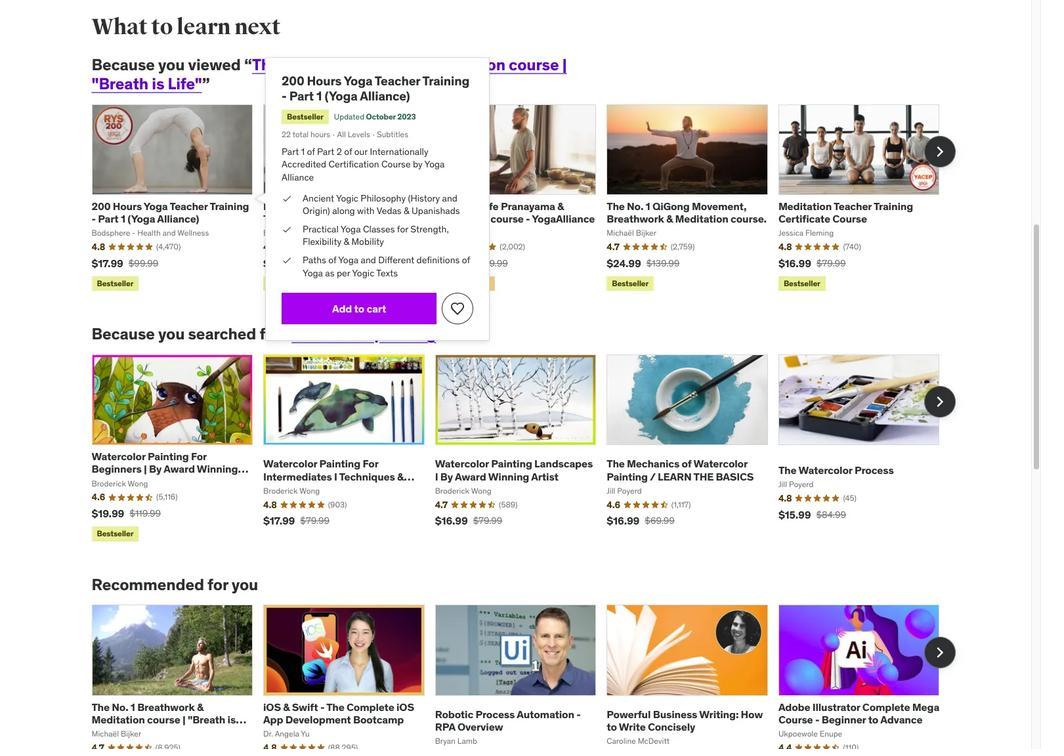 Task type: describe. For each thing, give the bounding box(es) containing it.
watercolor painting for beginners | by award winning artist link
[[92, 450, 248, 488]]

- up bodsphere
[[92, 212, 96, 225]]

course for recommended for you
[[779, 713, 813, 726]]

course inside part 1 of part 2 of our internationally accredited certification course by yoga alliance
[[382, 159, 411, 170]]

paths of yoga and different definitions of yoga as per yogic texts
[[303, 254, 470, 279]]

- inside breath is life pranayama & meditation course  - yogaalliance
[[526, 212, 530, 225]]

by inside watercolor painting for beginners | by award winning artist
[[149, 463, 162, 476]]

2 vertical spatial you
[[232, 574, 258, 595]]

no. for second the no. 1 breathwork & meditation course | "breath is life" link from the bottom
[[283, 55, 308, 75]]

painting
[[375, 324, 436, 344]]

yoga inside part 1 of part 2 of our internationally accredited certification course by yoga alliance
[[425, 159, 445, 170]]

because you searched for " watercolor painting "
[[92, 324, 444, 344]]

the no. 1 breathwork & meditation course | "breath is life" for second the no. 1 breathwork & meditation course | "breath is life" link from the bottom
[[92, 55, 567, 94]]

all
[[337, 129, 346, 139]]

concisely
[[648, 720, 696, 733]]

health
[[137, 228, 161, 238]]

$17.99
[[92, 257, 123, 270]]

next image for watercolor painting
[[930, 392, 951, 413]]

breathwork inside the no. 1 qigong movement, breathwork & meditation course.
[[607, 212, 664, 225]]

0 horizontal spatial "
[[202, 74, 210, 94]]

add to cart button
[[282, 293, 437, 325]]

200 for 200 hours yoga teacher training - part 1 (yoga alliance)
[[282, 73, 304, 89]]

teacher for 200 hours yoga teacher training - part 1 (yoga alliance)
[[375, 73, 420, 89]]

of right the 2
[[344, 146, 352, 158]]

bodsphere
[[92, 228, 130, 238]]

meditation teacher training certificate course link
[[779, 200, 913, 225]]

adobe
[[779, 700, 811, 713]]

22 total hours
[[282, 129, 330, 139]]

internationally
[[370, 146, 429, 158]]

add to cart
[[332, 302, 386, 315]]

effects
[[263, 483, 299, 496]]

writing:
[[700, 708, 739, 721]]

powerful business writing: how to write concisely
[[607, 708, 763, 733]]

for for "
[[260, 324, 280, 344]]

different
[[378, 254, 415, 266]]

the watercolor process link
[[779, 464, 894, 477]]

life" for second the no. 1 breathwork & meditation course | "breath is life" link from the bottom
[[168, 74, 202, 94]]

classes
[[363, 223, 395, 235]]

accredited
[[282, 159, 326, 170]]

4470 reviews element
[[156, 242, 181, 253]]

1 horizontal spatial process
[[855, 464, 894, 477]]

upanishads
[[412, 205, 460, 217]]

breathwork for second the no. 1 breathwork & meditation course | "breath is life" link from the bottom
[[321, 55, 408, 75]]

watercolor for intermediates
[[263, 457, 317, 470]]

philosophy
[[361, 192, 406, 204]]

yoga inside 200 hours yoga teacher training - part 1 (yoga alliance) bodsphere - health and wellness
[[144, 200, 168, 213]]

2
[[337, 146, 342, 158]]

course for breath is life pranayama & meditation course  - yogaalliance link on the top of page
[[491, 212, 524, 225]]

paths
[[303, 254, 326, 266]]

complete inside adobe illustrator complete mega course - beginner to advance
[[863, 700, 910, 713]]

wellness
[[178, 228, 209, 238]]

because you viewed "
[[92, 55, 252, 75]]

the mechanics of watercolor painting / learn the basics
[[607, 457, 754, 483]]

& inside ios & swift - the complete ios app development bootcamp
[[283, 700, 290, 713]]

yogic inside ancient yogic philosophy (history and origin) along with vedas & upanishads
[[336, 192, 359, 204]]

(4,470)
[[156, 242, 181, 252]]

updated
[[334, 111, 365, 121]]

updated october 2023
[[334, 111, 416, 121]]

watercolor painting landscapes i by award winning artist
[[435, 457, 593, 483]]

to up 'because you viewed "'
[[151, 13, 173, 41]]

breathwork for 1st the no. 1 breathwork & meditation course | "breath is life" link from the bottom of the page
[[137, 700, 195, 713]]

yoga inside 200 hours yoga teacher training - part 1 (yoga alliance)
[[344, 73, 373, 89]]

200 hours yoga teacher training - part 1 (yoga alliance) link for (4,470)
[[92, 200, 249, 225]]

watercolor painting landscapes i by award winning artist link
[[435, 457, 593, 483]]

"breath for second the no. 1 breathwork & meditation course | "breath is life" link from the bottom
[[92, 74, 148, 94]]

ancient yogic philosophy (history and origin) along with vedas & upanishads
[[303, 192, 460, 217]]

viewed
[[188, 55, 241, 75]]

practical
[[303, 223, 339, 235]]

beginners
[[92, 463, 142, 476]]

practical yoga classes for strength, flexibility & mobility
[[303, 223, 449, 248]]

along
[[332, 205, 355, 217]]

next image for the no. 1 breathwork & meditation course | "breath is life"
[[930, 141, 951, 162]]

for for award
[[191, 450, 207, 463]]

i inside watercolor painting for intermediates i techniques & effects
[[334, 470, 337, 483]]

development
[[286, 713, 351, 726]]

landscapes
[[535, 457, 593, 470]]

automation
[[517, 708, 575, 721]]

ios & swift - the complete ios app development bootcamp
[[263, 700, 414, 726]]

the
[[694, 470, 714, 483]]

qigong
[[653, 200, 690, 213]]

techniques
[[339, 470, 395, 483]]

1 vertical spatial "
[[284, 324, 292, 344]]

course for because you viewed "
[[833, 212, 867, 225]]

course.
[[731, 212, 767, 225]]

add
[[332, 302, 352, 315]]

0 vertical spatial bestseller
[[287, 111, 324, 121]]

watercolor painting for beginners | by award winning artist
[[92, 450, 238, 488]]

adobe illustrator complete mega course - beginner to advance
[[779, 700, 940, 726]]

the watercolor process
[[779, 464, 894, 477]]

200 hours yoga teacher training - part 1 (yoga alliance) bodsphere - health and wellness
[[92, 200, 249, 238]]

all levels
[[337, 129, 370, 139]]

alliance) for 200 hours yoga teacher training - part 1 (yoga alliance)
[[360, 88, 410, 104]]

training for 200 hours yoga teacher training - part 1 (yoga alliance)
[[423, 73, 470, 89]]

you for searched
[[158, 324, 185, 344]]

xsmall image for practical
[[282, 223, 292, 236]]

22
[[282, 129, 291, 139]]

and inside ancient yogic philosophy (history and origin) along with vedas & upanishads
[[442, 192, 458, 204]]

searched
[[188, 324, 256, 344]]

subtitles
[[377, 129, 408, 139]]

- inside ios & swift - the complete ios app development bootcamp
[[320, 700, 325, 713]]

and inside paths of yoga and different definitions of yoga as per yogic texts
[[361, 254, 376, 266]]

app
[[263, 713, 283, 726]]

| for 1st the no. 1 breathwork & meditation course | "breath is life" link from the bottom of the page
[[183, 713, 186, 726]]

the mechanics of watercolor painting / learn the basics link
[[607, 457, 754, 483]]

1 ios from the left
[[263, 700, 281, 713]]

teacher for 200 hours yoga teacher training - part 1 (yoga alliance) bodsphere - health and wellness
[[170, 200, 208, 213]]

to inside button
[[354, 302, 365, 315]]

learn
[[658, 470, 692, 483]]

yogaalliance
[[532, 212, 595, 225]]

what to learn next
[[92, 13, 280, 41]]

to inside adobe illustrator complete mega course - beginner to advance
[[869, 713, 879, 726]]

is for second the no. 1 breathwork & meditation course | "breath is life" link from the bottom
[[152, 74, 164, 94]]

hours for 200 hours yoga teacher training - part 1 (yoga alliance) bodsphere - health and wellness
[[113, 200, 142, 213]]

training inside meditation teacher training certificate course
[[874, 200, 913, 213]]

watercolor painting link
[[292, 324, 436, 344]]

total
[[293, 129, 309, 139]]

texts
[[376, 267, 398, 279]]

flexibility
[[303, 236, 342, 248]]

2 ios from the left
[[397, 700, 414, 713]]

for for strength,
[[397, 223, 408, 235]]

1 inside 200 hours yoga teacher training - part 1 (yoga alliance)
[[317, 88, 322, 104]]

course for 1st the no. 1 breathwork & meditation course | "breath is life" link from the bottom of the page
[[147, 713, 180, 726]]

| for second the no. 1 breathwork & meditation course | "breath is life" link from the bottom
[[562, 55, 567, 75]]

of right definitions
[[462, 254, 470, 266]]

by
[[413, 159, 423, 170]]

& inside watercolor painting for intermediates i techniques & effects
[[397, 470, 404, 483]]

powerful
[[607, 708, 651, 721]]

certification
[[329, 159, 379, 170]]

200 hours yoga teacher training - part 1 (yoga alliance)
[[282, 73, 470, 104]]

course for second the no. 1 breathwork & meditation course | "breath is life" link from the bottom
[[509, 55, 559, 75]]

per
[[337, 267, 350, 279]]

& inside the no. 1 qigong movement, breathwork & meditation course.
[[667, 212, 673, 225]]

carousel element for the no. 1 breathwork & meditation course | "breath is life"
[[92, 104, 956, 294]]

yoga down paths
[[303, 267, 323, 279]]

1 the no. 1 breathwork & meditation course | "breath is life" link from the top
[[92, 55, 567, 94]]

of up as
[[329, 254, 337, 266]]

(yoga for 200 hours yoga teacher training - part 1 (yoga alliance)
[[325, 88, 358, 104]]

"breath for 1st the no. 1 breathwork & meditation course | "breath is life" link from the bottom of the page
[[188, 713, 225, 726]]

breath is life pranayama & meditation course  - yogaalliance link
[[435, 200, 595, 225]]



Task type: vqa. For each thing, say whether or not it's contained in the screenshot.
the topmost xsmall image
yes



Task type: locate. For each thing, give the bounding box(es) containing it.
2 vertical spatial carousel element
[[92, 605, 956, 749]]

part inside 200 hours yoga teacher training - part 1 (yoga alliance)
[[289, 88, 314, 104]]

bestseller inside carousel element
[[97, 278, 133, 288]]

and inside 200 hours yoga teacher training - part 1 (yoga alliance) bodsphere - health and wellness
[[163, 228, 176, 238]]

award inside watercolor painting for beginners | by award winning artist
[[164, 463, 195, 476]]

& inside practical yoga classes for strength, flexibility & mobility
[[344, 236, 349, 248]]

carousel element containing 200 hours yoga teacher training - part 1 (yoga alliance)
[[92, 104, 956, 294]]

0 horizontal spatial teacher
[[170, 200, 208, 213]]

powerful business writing: how to write concisely link
[[607, 708, 763, 733]]

0 vertical spatial the no. 1 breathwork & meditation course | "breath is life"
[[92, 55, 567, 94]]

alliance) up wellness
[[157, 212, 199, 225]]

meditation teacher training certificate course
[[779, 200, 913, 225]]

1 vertical spatial carousel element
[[92, 355, 956, 544]]

to left write
[[607, 720, 617, 733]]

200 inside 200 hours yoga teacher training - part 1 (yoga alliance)
[[282, 73, 304, 89]]

the for second the no. 1 breathwork & meditation course | "breath is life" link from the bottom
[[252, 55, 279, 75]]

- inside robotic process automation - rpa overview
[[577, 708, 581, 721]]

"
[[244, 55, 252, 75], [284, 324, 292, 344]]

2 next image from the top
[[930, 392, 951, 413]]

1 vertical spatial yogic
[[352, 267, 375, 279]]

1 vertical spatial for
[[260, 324, 280, 344]]

200 inside 200 hours yoga teacher training - part 1 (yoga alliance) bodsphere - health and wellness
[[92, 200, 111, 213]]

1 next image from the top
[[930, 141, 951, 162]]

alliance) for 200 hours yoga teacher training - part 1 (yoga alliance) bodsphere - health and wellness
[[157, 212, 199, 225]]

0 horizontal spatial complete
[[347, 700, 394, 713]]

carousel element for watercolor painting
[[92, 355, 956, 544]]

the for the watercolor process link
[[779, 464, 797, 477]]

teacher inside meditation teacher training certificate course
[[834, 200, 872, 213]]

1 vertical spatial life"
[[92, 726, 114, 739]]

|
[[562, 55, 567, 75], [144, 463, 147, 476], [183, 713, 186, 726]]

yoga up updated
[[344, 73, 373, 89]]

for inside watercolor painting for intermediates i techniques & effects
[[363, 457, 379, 470]]

breath
[[435, 200, 468, 213]]

and up (4,470)
[[163, 228, 176, 238]]

overview
[[458, 720, 503, 733]]

painting inside "the mechanics of watercolor painting / learn the basics"
[[607, 470, 648, 483]]

- left health
[[132, 228, 135, 238]]

course right certificate
[[833, 212, 867, 225]]

2 horizontal spatial no.
[[627, 200, 644, 213]]

1 vertical spatial you
[[158, 324, 185, 344]]

0 vertical spatial life"
[[168, 74, 202, 94]]

painting for award
[[491, 457, 532, 470]]

0 horizontal spatial life"
[[92, 726, 114, 739]]

(yoga inside 200 hours yoga teacher training - part 1 (yoga alliance) bodsphere - health and wellness
[[128, 212, 155, 225]]

bootcamp
[[353, 713, 404, 726]]

for for &
[[363, 457, 379, 470]]

1
[[311, 55, 318, 75], [317, 88, 322, 104], [301, 146, 305, 158], [646, 200, 651, 213], [121, 212, 125, 225], [131, 700, 135, 713]]

- right automation
[[577, 708, 581, 721]]

yoga
[[344, 73, 373, 89], [425, 159, 445, 170], [144, 200, 168, 213], [341, 223, 361, 235], [338, 254, 359, 266], [303, 267, 323, 279]]

because
[[92, 55, 155, 75], [92, 324, 155, 344]]

course
[[509, 55, 559, 75], [491, 212, 524, 225], [147, 713, 180, 726]]

0 horizontal spatial for
[[191, 450, 207, 463]]

1 horizontal spatial breathwork
[[321, 55, 408, 75]]

2 vertical spatial course
[[779, 713, 813, 726]]

part
[[289, 88, 314, 104], [282, 146, 299, 158], [317, 146, 334, 158], [98, 212, 119, 225]]

part up bodsphere
[[98, 212, 119, 225]]

process inside robotic process automation - rpa overview
[[476, 708, 515, 721]]

of up accredited
[[307, 146, 315, 158]]

200 up 22
[[282, 73, 304, 89]]

adobe illustrator complete mega course - beginner to advance link
[[779, 700, 940, 726]]

the no. 1 breathwork & meditation course | "breath is life" for 1st the no. 1 breathwork & meditation course | "breath is life" link from the bottom of the page
[[92, 700, 236, 739]]

1 vertical spatial hours
[[113, 200, 142, 213]]

1 horizontal spatial training
[[423, 73, 470, 89]]

training inside 200 hours yoga teacher training - part 1 (yoga alliance) bodsphere - health and wellness
[[210, 200, 249, 213]]

200 up bodsphere
[[92, 200, 111, 213]]

mechanics
[[627, 457, 680, 470]]

2 horizontal spatial is
[[470, 200, 478, 213]]

process
[[855, 464, 894, 477], [476, 708, 515, 721]]

hours inside 200 hours yoga teacher training - part 1 (yoga alliance) bodsphere - health and wellness
[[113, 200, 142, 213]]

1 horizontal spatial bestseller
[[287, 111, 324, 121]]

ios & swift - the complete ios app development bootcamp link
[[263, 700, 414, 726]]

2 carousel element from the top
[[92, 355, 956, 544]]

1 vertical spatial (yoga
[[128, 212, 155, 225]]

1 vertical spatial breathwork
[[607, 212, 664, 225]]

0 vertical spatial course
[[382, 159, 411, 170]]

ios left 'swift'
[[263, 700, 281, 713]]

teacher right certificate
[[834, 200, 872, 213]]

life" inside carousel element
[[92, 726, 114, 739]]

2 complete from the left
[[863, 700, 910, 713]]

1 horizontal spatial life"
[[168, 74, 202, 94]]

carousel element
[[92, 104, 956, 294], [92, 355, 956, 544], [92, 605, 956, 749]]

1 vertical spatial and
[[163, 228, 176, 238]]

2 the no. 1 breathwork & meditation course | "breath is life" link from the top
[[92, 700, 246, 739]]

business
[[653, 708, 698, 721]]

0 vertical spatial "
[[202, 74, 210, 94]]

to left advance
[[869, 713, 879, 726]]

the for the mechanics of watercolor painting / learn the basics link at the right bottom of the page
[[607, 457, 625, 470]]

the no. 1 qigong movement, breathwork & meditation course.
[[607, 200, 767, 225]]

of inside "the mechanics of watercolor painting / learn the basics"
[[682, 457, 692, 470]]

0 horizontal spatial artist
[[92, 475, 119, 488]]

200 hours yoga teacher training - part 1 (yoga alliance) link up updated october 2023
[[282, 73, 470, 104]]

yoga up health
[[144, 200, 168, 213]]

0 horizontal spatial ios
[[263, 700, 281, 713]]

" right searched at the left
[[284, 324, 292, 344]]

1 horizontal spatial and
[[361, 254, 376, 266]]

1 inside 200 hours yoga teacher training - part 1 (yoga alliance) bodsphere - health and wellness
[[121, 212, 125, 225]]

cart
[[367, 302, 386, 315]]

certificate
[[779, 212, 831, 225]]

yogic inside paths of yoga and different definitions of yoga as per yogic texts
[[352, 267, 375, 279]]

1 inside the no. 1 qigong movement, breathwork & meditation course.
[[646, 200, 651, 213]]

the inside ios & swift - the complete ios app development bootcamp
[[327, 700, 345, 713]]

write
[[619, 720, 646, 733]]

no. for 1st the no. 1 breathwork & meditation course | "breath is life" link from the bottom of the page
[[112, 700, 128, 713]]

winning inside watercolor painting for beginners | by award winning artist
[[197, 463, 238, 476]]

(history
[[408, 192, 440, 204]]

by inside watercolor painting landscapes i by award winning artist
[[440, 470, 453, 483]]

yoga up per
[[338, 254, 359, 266]]

of
[[307, 146, 315, 158], [344, 146, 352, 158], [329, 254, 337, 266], [462, 254, 470, 266], [682, 457, 692, 470]]

$99.99
[[129, 257, 158, 269]]

- up 22
[[282, 88, 287, 104]]

2 horizontal spatial training
[[874, 200, 913, 213]]

life" for 1st the no. 1 breathwork & meditation course | "breath is life" link from the bottom of the page
[[92, 726, 114, 739]]

bestseller up the 22 total hours
[[287, 111, 324, 121]]

the no. 1 breathwork & meditation course | "breath is life"
[[92, 55, 567, 94], [92, 700, 236, 739]]

0 vertical spatial (yoga
[[325, 88, 358, 104]]

is inside breath is life pranayama & meditation course  - yogaalliance
[[470, 200, 478, 213]]

1 horizontal spatial 200
[[282, 73, 304, 89]]

1 horizontal spatial complete
[[863, 700, 910, 713]]

alliance
[[282, 171, 314, 183]]

1 vertical spatial "breath
[[188, 713, 225, 726]]

ios left robotic
[[397, 700, 414, 713]]

xsmall image down alliance
[[282, 192, 292, 205]]

0 horizontal spatial for
[[207, 574, 228, 595]]

the inside "the mechanics of watercolor painting / learn the basics"
[[607, 457, 625, 470]]

painting for techniques
[[320, 457, 361, 470]]

the for the no. 1 qigong movement, breathwork & meditation course. link
[[607, 200, 625, 213]]

part inside 200 hours yoga teacher training - part 1 (yoga alliance) bodsphere - health and wellness
[[98, 212, 119, 225]]

0 horizontal spatial hours
[[113, 200, 142, 213]]

1 vertical spatial next image
[[930, 392, 951, 413]]

yoga right by
[[425, 159, 445, 170]]

1 inside part 1 of part 2 of our internationally accredited certification course by yoga alliance
[[301, 146, 305, 158]]

- inside adobe illustrator complete mega course - beginner to advance
[[816, 713, 820, 726]]

(yoga
[[325, 88, 358, 104], [128, 212, 155, 225]]

1 vertical spatial alliance)
[[157, 212, 199, 225]]

teacher up wellness
[[170, 200, 208, 213]]

for
[[397, 223, 408, 235], [260, 324, 280, 344], [207, 574, 228, 595]]

no. for the no. 1 qigong movement, breathwork & meditation course. link
[[627, 200, 644, 213]]

0 vertical spatial "breath
[[92, 74, 148, 94]]

i inside watercolor painting landscapes i by award winning artist
[[435, 470, 438, 483]]

- right adobe
[[816, 713, 820, 726]]

"breath inside carousel element
[[188, 713, 225, 726]]

1 vertical spatial 200 hours yoga teacher training - part 1 (yoga alliance) link
[[92, 200, 249, 225]]

0 horizontal spatial and
[[163, 228, 176, 238]]

1 because from the top
[[92, 55, 155, 75]]

watercolor inside watercolor painting for intermediates i techniques & effects
[[263, 457, 317, 470]]

0 vertical spatial the no. 1 breathwork & meditation course | "breath is life" link
[[92, 55, 567, 94]]

training for 200 hours yoga teacher training - part 1 (yoga alliance) bodsphere - health and wellness
[[210, 200, 249, 213]]

hours inside 200 hours yoga teacher training - part 1 (yoga alliance)
[[307, 73, 342, 89]]

meditation inside meditation teacher training certificate course
[[779, 200, 832, 213]]

2023
[[397, 111, 416, 121]]

is left life
[[470, 200, 478, 213]]

2 vertical spatial |
[[183, 713, 186, 726]]

2 horizontal spatial for
[[397, 223, 408, 235]]

next
[[235, 13, 280, 41]]

watercolor for beginners
[[92, 450, 146, 463]]

what
[[92, 13, 147, 41]]

& inside ancient yogic philosophy (history and origin) along with vedas & upanishads
[[404, 205, 410, 217]]

0 vertical spatial |
[[562, 55, 567, 75]]

bestseller down $17.99
[[97, 278, 133, 288]]

and down mobility on the top of page
[[361, 254, 376, 266]]

carousel element containing watercolor painting for beginners | by award winning artist
[[92, 355, 956, 544]]

2 vertical spatial for
[[207, 574, 228, 595]]

the
[[252, 55, 279, 75], [607, 200, 625, 213], [607, 457, 625, 470], [779, 464, 797, 477], [92, 700, 110, 713], [327, 700, 345, 713]]

and
[[442, 192, 458, 204], [163, 228, 176, 238], [361, 254, 376, 266]]

0 vertical spatial for
[[397, 223, 408, 235]]

2 vertical spatial is
[[228, 713, 236, 726]]

mega
[[913, 700, 940, 713]]

3 carousel element from the top
[[92, 605, 956, 749]]

xsmall image for ancient
[[282, 192, 292, 205]]

alliance) inside 200 hours yoga teacher training - part 1 (yoga alliance)
[[360, 88, 410, 104]]

(yoga up updated
[[325, 88, 358, 104]]

robotic process automation - rpa overview link
[[435, 708, 581, 733]]

0 vertical spatial is
[[152, 74, 164, 94]]

to inside powerful business writing: how to write concisely
[[607, 720, 617, 733]]

1 horizontal spatial alliance)
[[360, 88, 410, 104]]

course
[[382, 159, 411, 170], [833, 212, 867, 225], [779, 713, 813, 726]]

hours up updated
[[307, 73, 342, 89]]

as
[[325, 267, 335, 279]]

- inside 200 hours yoga teacher training - part 1 (yoga alliance)
[[282, 88, 287, 104]]

1 horizontal spatial award
[[455, 470, 486, 483]]

0 horizontal spatial award
[[164, 463, 195, 476]]

1 xsmall image from the top
[[282, 192, 292, 205]]

200 hours yoga teacher training - part 1 (yoga alliance) link up health
[[92, 200, 249, 225]]

teacher up 2023
[[375, 73, 420, 89]]

1 horizontal spatial artist
[[531, 470, 559, 483]]

movement,
[[692, 200, 747, 213]]

(yoga for 200 hours yoga teacher training - part 1 (yoga alliance) bodsphere - health and wellness
[[128, 212, 155, 225]]

life"
[[168, 74, 202, 94], [92, 726, 114, 739]]

meditation for second the no. 1 breathwork & meditation course | "breath is life" link from the bottom
[[425, 55, 506, 75]]

levels
[[348, 129, 370, 139]]

swift
[[292, 700, 318, 713]]

winning inside watercolor painting landscapes i by award winning artist
[[488, 470, 529, 483]]

| inside watercolor painting for beginners | by award winning artist
[[144, 463, 147, 476]]

1 horizontal spatial winning
[[488, 470, 529, 483]]

1 the no. 1 breathwork & meditation course | "breath is life" from the top
[[92, 55, 567, 94]]

training inside 200 hours yoga teacher training - part 1 (yoga alliance)
[[423, 73, 470, 89]]

no. inside the no. 1 qigong movement, breathwork & meditation course.
[[627, 200, 644, 213]]

0 vertical spatial you
[[158, 55, 185, 75]]

alliance) up october at the left top of page
[[360, 88, 410, 104]]

0 horizontal spatial course
[[382, 159, 411, 170]]

1 vertical spatial "
[[436, 324, 444, 344]]

training
[[423, 73, 470, 89], [210, 200, 249, 213], [874, 200, 913, 213]]

part up 'total'
[[289, 88, 314, 104]]

2 xsmall image from the top
[[282, 223, 292, 236]]

1 horizontal spatial "
[[436, 324, 444, 344]]

yogic right per
[[352, 267, 375, 279]]

2 vertical spatial course
[[147, 713, 180, 726]]

is for 1st the no. 1 breathwork & meditation course | "breath is life" link from the bottom of the page
[[228, 713, 236, 726]]

watercolor painting for intermediates i techniques & effects
[[263, 457, 404, 496]]

our
[[354, 146, 368, 158]]

mobility
[[352, 236, 384, 248]]

teacher inside 200 hours yoga teacher training - part 1 (yoga alliance)
[[375, 73, 420, 89]]

vedas
[[377, 205, 402, 217]]

is left app
[[228, 713, 236, 726]]

1 horizontal spatial ios
[[397, 700, 414, 713]]

basics
[[716, 470, 754, 483]]

200
[[282, 73, 304, 89], [92, 200, 111, 213]]

and up upanishads
[[442, 192, 458, 204]]

/
[[650, 470, 656, 483]]

bestseller
[[287, 111, 324, 121], [97, 278, 133, 288]]

1 complete from the left
[[347, 700, 394, 713]]

1 vertical spatial the no. 1 breathwork & meditation course | "breath is life"
[[92, 700, 236, 739]]

1 horizontal spatial hours
[[307, 73, 342, 89]]

meditation for 1st the no. 1 breathwork & meditation course | "breath is life" link from the bottom of the page
[[92, 713, 145, 726]]

0 horizontal spatial training
[[210, 200, 249, 213]]

xsmall image
[[282, 192, 292, 205], [282, 223, 292, 236]]

2 vertical spatial breathwork
[[137, 700, 195, 713]]

0 horizontal spatial alliance)
[[157, 212, 199, 225]]

complete inside ios & swift - the complete ios app development bootcamp
[[347, 700, 394, 713]]

watercolor
[[292, 324, 371, 344]]

& inside breath is life pranayama & meditation course  - yogaalliance
[[558, 200, 564, 213]]

0 horizontal spatial 200
[[92, 200, 111, 213]]

illustrator
[[813, 700, 861, 713]]

advance
[[881, 713, 923, 726]]

the inside the no. 1 qigong movement, breathwork & meditation course.
[[607, 200, 625, 213]]

1 horizontal spatial no.
[[283, 55, 308, 75]]

1 horizontal spatial i
[[435, 470, 438, 483]]

1 carousel element from the top
[[92, 104, 956, 294]]

200 hours yoga teacher training - part 1 (yoga alliance) link for all levels
[[282, 73, 470, 104]]

course right how
[[779, 713, 813, 726]]

complete left mega
[[863, 700, 910, 713]]

artist
[[531, 470, 559, 483], [92, 475, 119, 488]]

award inside watercolor painting landscapes i by award winning artist
[[455, 470, 486, 483]]

recommended for you
[[92, 574, 258, 595]]

october
[[366, 111, 396, 121]]

2 because from the top
[[92, 324, 155, 344]]

is left viewed
[[152, 74, 164, 94]]

(yoga up health
[[128, 212, 155, 225]]

alliance)
[[360, 88, 410, 104], [157, 212, 199, 225]]

1 i from the left
[[334, 470, 337, 483]]

winning
[[197, 463, 238, 476], [488, 470, 529, 483]]

next image
[[930, 141, 951, 162], [930, 392, 951, 413]]

1 horizontal spatial (yoga
[[325, 88, 358, 104]]

robotic
[[435, 708, 474, 721]]

teacher inside 200 hours yoga teacher training - part 1 (yoga alliance) bodsphere - health and wellness
[[170, 200, 208, 213]]

next image
[[930, 642, 951, 663]]

hours
[[311, 129, 330, 139]]

1 horizontal spatial for
[[260, 324, 280, 344]]

watercolor inside watercolor painting landscapes i by award winning artist
[[435, 457, 489, 470]]

2 the no. 1 breathwork & meditation course | "breath is life" from the top
[[92, 700, 236, 739]]

wishlist image
[[450, 301, 466, 317]]

how
[[741, 708, 763, 721]]

meditation for breath is life pranayama & meditation course  - yogaalliance link on the top of page
[[435, 212, 489, 225]]

0 vertical spatial breathwork
[[321, 55, 408, 75]]

part down 22
[[282, 146, 299, 158]]

watercolor inside watercolor painting for beginners | by award winning artist
[[92, 450, 146, 463]]

0 horizontal spatial i
[[334, 470, 337, 483]]

course inside meditation teacher training certificate course
[[833, 212, 867, 225]]

1 horizontal spatial "breath
[[188, 713, 225, 726]]

hours for 200 hours yoga teacher training - part 1 (yoga alliance)
[[307, 73, 342, 89]]

(yoga inside 200 hours yoga teacher training - part 1 (yoga alliance)
[[325, 88, 358, 104]]

1 vertical spatial the no. 1 breathwork & meditation course | "breath is life" link
[[92, 700, 246, 739]]

painting for by
[[148, 450, 189, 463]]

1 horizontal spatial |
[[183, 713, 186, 726]]

the for 1st the no. 1 breathwork & meditation course | "breath is life" link from the bottom of the page
[[92, 700, 110, 713]]

because for because you searched for " watercolor painting "
[[92, 324, 155, 344]]

for inside practical yoga classes for strength, flexibility & mobility
[[397, 223, 408, 235]]

1 horizontal spatial by
[[440, 470, 453, 483]]

1 vertical spatial |
[[144, 463, 147, 476]]

to left cart
[[354, 302, 365, 315]]

painting inside watercolor painting for beginners | by award winning artist
[[148, 450, 189, 463]]

artist inside watercolor painting for beginners | by award winning artist
[[92, 475, 119, 488]]

carousel element containing the no. 1 breathwork & meditation course | "breath is life"
[[92, 605, 956, 749]]

1 vertical spatial because
[[92, 324, 155, 344]]

life
[[481, 200, 499, 213]]

0 horizontal spatial 200 hours yoga teacher training - part 1 (yoga alliance) link
[[92, 200, 249, 225]]

course inside breath is life pranayama & meditation course  - yogaalliance
[[491, 212, 524, 225]]

painting inside watercolor painting landscapes i by award winning artist
[[491, 457, 532, 470]]

meditation inside the no. 1 qigong movement, breathwork & meditation course.
[[675, 212, 729, 225]]

watercolor for i
[[435, 457, 489, 470]]

0 vertical spatial course
[[509, 55, 559, 75]]

artist inside watercolor painting landscapes i by award winning artist
[[531, 470, 559, 483]]

0 horizontal spatial process
[[476, 708, 515, 721]]

watercolor inside "the mechanics of watercolor painting / learn the basics"
[[694, 457, 748, 470]]

alliance) inside 200 hours yoga teacher training - part 1 (yoga alliance) bodsphere - health and wellness
[[157, 212, 199, 225]]

yoga inside practical yoga classes for strength, flexibility & mobility
[[341, 223, 361, 235]]

0 vertical spatial carousel element
[[92, 104, 956, 294]]

- right 'swift'
[[320, 700, 325, 713]]

you for viewed
[[158, 55, 185, 75]]

yoga down along
[[341, 223, 361, 235]]

1 horizontal spatial 200 hours yoga teacher training - part 1 (yoga alliance) link
[[282, 73, 470, 104]]

complete right 'swift'
[[347, 700, 394, 713]]

0 vertical spatial "
[[244, 55, 252, 75]]

2 vertical spatial and
[[361, 254, 376, 266]]

200 for 200 hours yoga teacher training - part 1 (yoga alliance) bodsphere - health and wellness
[[92, 200, 111, 213]]

2 horizontal spatial teacher
[[834, 200, 872, 213]]

teacher
[[375, 73, 420, 89], [170, 200, 208, 213], [834, 200, 872, 213]]

0 vertical spatial xsmall image
[[282, 192, 292, 205]]

meditation inside breath is life pranayama & meditation course  - yogaalliance
[[435, 212, 489, 225]]

ancient
[[303, 192, 334, 204]]

2 i from the left
[[435, 470, 438, 483]]

for inside watercolor painting for beginners | by award winning artist
[[191, 450, 207, 463]]

xsmall image
[[282, 254, 292, 267]]

0 vertical spatial no.
[[283, 55, 308, 75]]

hours
[[307, 73, 342, 89], [113, 200, 142, 213]]

1 vertical spatial is
[[470, 200, 478, 213]]

of left the
[[682, 457, 692, 470]]

1 horizontal spatial teacher
[[375, 73, 420, 89]]

strength,
[[411, 223, 449, 235]]

course inside adobe illustrator complete mega course - beginner to advance
[[779, 713, 813, 726]]

1 vertical spatial process
[[476, 708, 515, 721]]

recommended
[[92, 574, 204, 595]]

0 vertical spatial yogic
[[336, 192, 359, 204]]

xsmall image up xsmall icon
[[282, 223, 292, 236]]

part left the 2
[[317, 146, 334, 158]]

0 horizontal spatial (yoga
[[128, 212, 155, 225]]

hours up bodsphere
[[113, 200, 142, 213]]

0 horizontal spatial breathwork
[[137, 700, 195, 713]]

1 vertical spatial bestseller
[[97, 278, 133, 288]]

" right viewed
[[244, 55, 252, 75]]

painting inside watercolor painting for intermediates i techniques & effects
[[320, 457, 361, 470]]

the no. 1 qigong movement, breathwork & meditation course. link
[[607, 200, 767, 225]]

because for because you viewed "
[[92, 55, 155, 75]]

definitions
[[417, 254, 460, 266]]

1 vertical spatial no.
[[627, 200, 644, 213]]

0 horizontal spatial "
[[244, 55, 252, 75]]

course down internationally at left top
[[382, 159, 411, 170]]

yogic up along
[[336, 192, 359, 204]]

- left yogaalliance
[[526, 212, 530, 225]]

2 horizontal spatial |
[[562, 55, 567, 75]]



